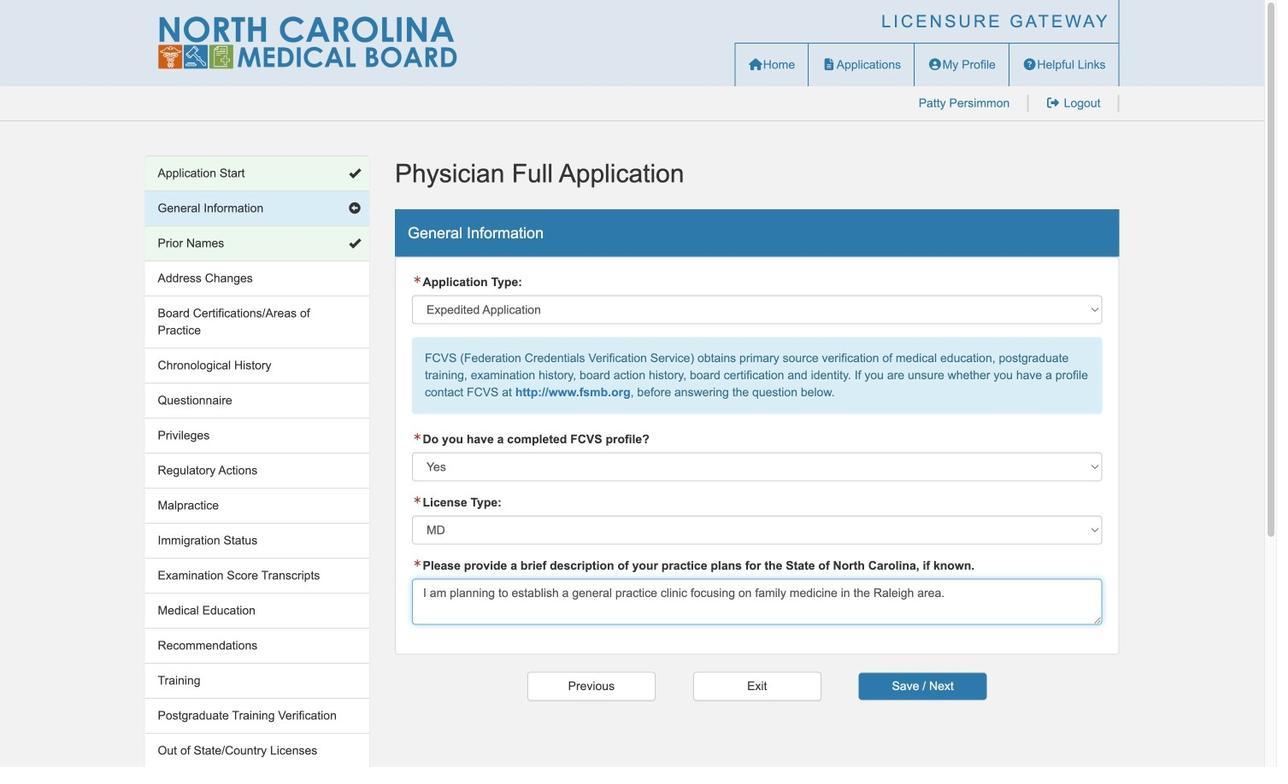 Task type: locate. For each thing, give the bounding box(es) containing it.
1 fw image from the top
[[412, 433, 423, 442]]

ok image down circle arrow left icon
[[349, 238, 361, 250]]

fw image
[[412, 433, 423, 442], [412, 496, 423, 505], [412, 560, 423, 568]]

2 ok image from the top
[[349, 238, 361, 250]]

None text field
[[412, 579, 1102, 625]]

north carolina medical board logo image
[[158, 16, 457, 69]]

circle arrow left image
[[349, 203, 361, 215]]

2 fw image from the top
[[412, 496, 423, 505]]

0 vertical spatial fw image
[[412, 433, 423, 442]]

None submit
[[859, 673, 987, 701]]

None button
[[527, 672, 656, 702], [693, 672, 821, 702], [527, 672, 656, 702], [693, 672, 821, 702]]

sign out image
[[1046, 97, 1061, 109]]

0 vertical spatial ok image
[[349, 168, 361, 180]]

ok image
[[349, 168, 361, 180], [349, 238, 361, 250]]

ok image up circle arrow left icon
[[349, 168, 361, 180]]

1 vertical spatial fw image
[[412, 496, 423, 505]]

2 vertical spatial fw image
[[412, 560, 423, 568]]

user circle image
[[928, 59, 943, 71]]

1 vertical spatial ok image
[[349, 238, 361, 250]]



Task type: vqa. For each thing, say whether or not it's contained in the screenshot.
MM/DD/YYYY Text Field
no



Task type: describe. For each thing, give the bounding box(es) containing it.
1 ok image from the top
[[349, 168, 361, 180]]

file text image
[[822, 59, 837, 71]]

question circle image
[[1022, 59, 1037, 71]]

fw image
[[412, 276, 423, 284]]

home image
[[748, 59, 763, 71]]

3 fw image from the top
[[412, 560, 423, 568]]



